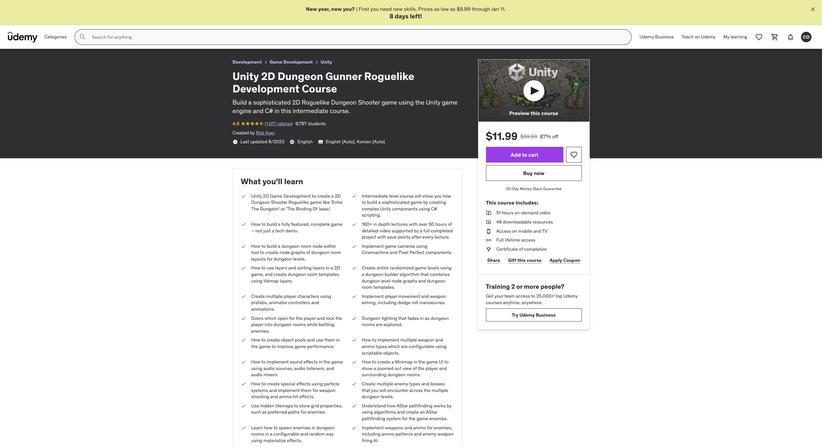 Task type: locate. For each thing, give the bounding box(es) containing it.
sources,
[[276, 366, 293, 372]]

2 horizontal spatial enemies.
[[430, 416, 448, 422]]

$89.99
[[521, 133, 538, 140]]

or right 2
[[517, 283, 523, 291]]

rob ager link
[[256, 130, 275, 136]]

how
[[443, 193, 452, 199], [387, 404, 396, 409], [264, 425, 273, 431]]

0 vertical spatial them
[[325, 338, 335, 344]]

1 vertical spatial on
[[512, 228, 518, 234]]

how for understand how astar pathfinding works by using algorithms and create an astar pathfinding system for the game enemies.
[[387, 404, 396, 409]]

dungeon down "sorting"
[[288, 272, 306, 278]]

create entire randomized game levels using a dungeon builder algorithm that combines dungeon level node graphs and dungeon room templates.
[[362, 266, 452, 291]]

0 vertical spatial including
[[378, 300, 397, 306]]

using inside intermediate level course will show you how to build a sophisticated game by creating complex unity components using c# scripting.
[[419, 206, 430, 212]]

this for gift this course
[[518, 258, 526, 264]]

create inside how to create a minimap in the game ui to show a zoomed out view of the player and surrounding dungeon rooms.
[[378, 360, 391, 366]]

across
[[410, 388, 423, 394]]

2 horizontal spatial that
[[421, 272, 429, 278]]

1 horizontal spatial sophisticated
[[382, 200, 410, 206]]

1 vertical spatial c#
[[431, 206, 437, 212]]

using inside implement game cameras using cinemachine and pixel perfect components.
[[416, 244, 428, 249]]

1 horizontal spatial enemy
[[423, 432, 437, 438]]

templates
[[319, 272, 340, 278]]

for left enemies,
[[427, 425, 433, 431]]

1 vertical spatial which
[[388, 344, 400, 350]]

87%
[[540, 133, 551, 140]]

graphs inside the create entire randomized game levels using a dungeon builder algorithm that combines dungeon level node graphs and dungeon room templates.
[[403, 278, 417, 284]]

0 horizontal spatial or
[[281, 206, 285, 212]]

for right open at the bottom left of page
[[289, 316, 295, 322]]

1 horizontal spatial show
[[423, 193, 434, 199]]

1 layers from the left
[[275, 266, 287, 271]]

Search for anything text field
[[91, 32, 624, 43]]

2 vertical spatial roguelike
[[289, 200, 309, 206]]

effects up 'hit'
[[297, 382, 311, 388]]

effects inside how to implement sound effects in the game using audio sources, audio listeners, and audio mixers.
[[304, 360, 318, 366]]

in inside unity 2d dungeon gunner roguelike development course build a sophisticated 2d roguelike dungeon shooter game using the unity game engine and c# in this intermediate course.
[[275, 107, 280, 115]]

game inside unity 2d game development to create a 2d dungeon shooter roguelike game like 'enter the gungeon' or 'the binding of isaac'.
[[270, 193, 283, 199]]

1 implement from the top
[[362, 244, 384, 249]]

this right preview
[[531, 110, 540, 117]]

0 horizontal spatial sophisticated
[[253, 98, 291, 106]]

create inside the create entire randomized game levels using a dungeon builder algorithm that combines dungeon level node graphs and dungeon room templates.
[[362, 266, 376, 271]]

course up 87%
[[542, 110, 559, 117]]

implement inside how to implement multiple weapon and ammo types which are configurable using scriptable objects.
[[378, 338, 400, 344]]

english for english
[[298, 139, 313, 145]]

shooter inside unity 2d dungeon gunner roguelike development course build a sophisticated 2d roguelike dungeon shooter game using the unity game engine and c# in this intermediate course.
[[358, 98, 380, 106]]

2 new from the left
[[393, 6, 403, 12]]

0 horizontal spatial on
[[512, 228, 518, 234]]

1 vertical spatial use
[[316, 338, 323, 344]]

intermediate level course will show you how to build a sophisticated game by creating complex unity components using c# scripting.
[[362, 193, 452, 218]]

build up complex
[[367, 200, 377, 206]]

the inside how to create object pools and use them in the game to improve game performance.
[[251, 344, 258, 350]]

binding
[[296, 206, 312, 212]]

0 vertical spatial node
[[313, 244, 323, 249]]

buy now
[[523, 170, 545, 177]]

to inside use hidden tilemaps to store grid properties, such as preferred paths for enemies.
[[294, 404, 298, 409]]

enemies. inside use hidden tilemaps to store grid properties, such as preferred paths for enemies.
[[308, 410, 326, 416]]

preview
[[510, 110, 530, 117]]

are inside how to implement multiple weapon and ammo types which are configurable using scriptable objects.
[[401, 344, 408, 350]]

0 vertical spatial show
[[423, 193, 434, 199]]

50
[[429, 222, 435, 228]]

build inside the how to build a fully featured, complete game – not just a tech demo.
[[267, 222, 277, 228]]

0 horizontal spatial how
[[264, 425, 273, 431]]

2 vertical spatial you
[[371, 388, 379, 394]]

how for how to implement multiple weapon and ammo types which are configurable using scriptable objects.
[[362, 338, 371, 344]]

of down full lifetime access
[[519, 247, 523, 252]]

0 vertical spatial game
[[270, 59, 283, 65]]

1 horizontal spatial video
[[540, 210, 551, 216]]

multiple down dungeon lighting that fades in as dungeon rooms are explored. on the bottom
[[401, 338, 417, 344]]

ammo
[[362, 344, 375, 350], [279, 394, 292, 400], [413, 425, 426, 431], [382, 432, 395, 438]]

course down completion
[[527, 258, 542, 264]]

1 horizontal spatial that
[[398, 316, 407, 322]]

0 vertical spatial how
[[443, 193, 452, 199]]

to left the cart
[[522, 152, 528, 158]]

1 horizontal spatial how
[[387, 404, 396, 409]]

rooms for learn how to spawn enemies in dungeon rooms in a configurable and random way using materialize effects.
[[251, 432, 264, 438]]

xsmall image for learn how to spawn enemies in dungeon rooms in a configurable and random way using materialize effects.
[[241, 425, 246, 432]]

and left pixel
[[390, 250, 398, 256]]

astar right an
[[426, 410, 438, 416]]

(1,017
[[265, 121, 276, 127]]

and right pools
[[307, 338, 315, 344]]

how inside the how to build a fully featured, complete game – not just a tech demo.
[[251, 222, 261, 228]]

1 vertical spatial with
[[378, 235, 386, 240]]

a up templates
[[331, 266, 333, 271]]

1 english from the left
[[298, 139, 313, 145]]

ammo up scriptable
[[362, 344, 375, 350]]

implement player movement and weapon aiming, including dodge roll manoeuvres.
[[362, 294, 446, 306]]

and up tilemap
[[265, 272, 273, 278]]

2 vertical spatial implement
[[362, 425, 384, 431]]

configurable down spawn
[[274, 432, 299, 438]]

how inside understand how astar pathfinding works by using algorithms and create an astar pathfinding system for the game enemies.
[[387, 404, 396, 409]]

1 vertical spatial enemies.
[[308, 410, 326, 416]]

160+ in depth lectures with over 50 hours of detailed video supported by a full completed project with save points after every lecture.
[[362, 222, 453, 240]]

by inside understand how astar pathfinding works by using algorithms and create an astar pathfinding system for the game enemies.
[[447, 404, 452, 409]]

rob
[[256, 130, 264, 136]]

xsmall image for full lifetime access
[[486, 238, 491, 244]]

as right fades
[[425, 316, 430, 322]]

cinemachine
[[362, 250, 389, 256]]

c# down creating
[[431, 206, 437, 212]]

using inside how to implement multiple weapon and ammo types which are configurable using scriptable objects.
[[436, 344, 447, 350]]

2d
[[261, 70, 275, 83], [292, 98, 300, 106], [263, 193, 269, 199], [335, 193, 341, 199], [334, 266, 340, 271]]

top
[[556, 294, 563, 300]]

rooms inside dungeon lighting that fades in as dungeon rooms are explored.
[[362, 322, 375, 328]]

team
[[505, 294, 515, 300]]

on right teach
[[695, 34, 701, 40]]

shooter inside unity 2d game development to create a 2d dungeon shooter roguelike game like 'enter the gungeon' or 'the binding of isaac'.
[[271, 200, 288, 206]]

1 vertical spatial implement
[[267, 360, 289, 366]]

categories
[[44, 34, 67, 40]]

2 vertical spatial that
[[362, 388, 370, 394]]

effects. up store
[[300, 394, 315, 400]]

weapon inside the implement player movement and weapon aiming, including dodge roll manoeuvres.
[[430, 294, 446, 300]]

xsmall image for create multiple player characters using prefabs, animator controllers and animations.
[[241, 294, 246, 300]]

and down enemies
[[300, 432, 308, 438]]

audio down the sound
[[294, 366, 306, 372]]

0 vertical spatial will
[[415, 193, 422, 199]]

for
[[267, 256, 273, 262], [289, 316, 295, 322], [313, 388, 318, 394], [301, 410, 307, 416], [402, 416, 408, 422], [427, 425, 433, 431]]

using inside create multiple player characters using prefabs, animator controllers and animations.
[[320, 294, 332, 300]]

xsmall image
[[352, 222, 357, 228], [486, 238, 491, 244], [352, 244, 357, 250], [486, 247, 491, 253], [241, 266, 246, 272], [352, 294, 357, 300], [241, 360, 246, 366], [352, 382, 357, 388], [241, 404, 246, 410], [352, 404, 357, 410], [241, 425, 246, 432]]

0 horizontal spatial them
[[301, 388, 312, 394]]

51 hours on-demand video
[[497, 210, 551, 216]]

them up performance.
[[325, 338, 335, 344]]

course inside intermediate level course will show you how to build a sophisticated game by creating complex unity components using c# scripting.
[[400, 193, 414, 199]]

enemy up "encounter"
[[395, 382, 408, 388]]

multiple up animator
[[266, 294, 283, 300]]

0 vertical spatial that
[[421, 272, 429, 278]]

0 horizontal spatial levels.
[[293, 256, 306, 262]]

2 vertical spatial enemies.
[[430, 416, 448, 422]]

0 vertical spatial astar
[[397, 404, 408, 409]]

and inside learn how to spawn enemies in dungeon rooms in a configurable and random way using materialize effects.
[[300, 432, 308, 438]]

hours inside 160+ in depth lectures with over 50 hours of detailed video supported by a full completed project with save points after every lecture.
[[436, 222, 447, 228]]

0 vertical spatial enemies.
[[251, 329, 270, 335]]

dungeon
[[278, 70, 323, 83], [331, 98, 357, 106], [251, 200, 270, 206], [362, 316, 381, 322]]

them
[[325, 338, 335, 344], [301, 388, 312, 394]]

levels.
[[293, 256, 306, 262], [381, 394, 394, 400]]

create down "mixers."
[[267, 382, 280, 388]]

2d up "gungeon'"
[[263, 193, 269, 199]]

full
[[497, 238, 504, 243]]

1 vertical spatial effects.
[[287, 438, 302, 444]]

a inside "how to use layers and sorting layers in a 2d game, and create dungeon room templates using tilemap layers."
[[331, 266, 333, 271]]

access inside training 2 or more people? get your team access to 25,000+ top udemy courses anytime, anywhere.
[[516, 294, 530, 300]]

weapon inside how to implement multiple weapon and ammo types which are configurable using scriptable objects.
[[418, 338, 435, 344]]

that
[[421, 272, 429, 278], [398, 316, 407, 322], [362, 388, 370, 394]]

rooms inside doors which open for the player and lock the player into dungeon rooms while battling enemies.
[[293, 322, 306, 328]]

0 vertical spatial hours
[[502, 210, 514, 216]]

0 vertical spatial build
[[367, 200, 377, 206]]

1 horizontal spatial english
[[326, 139, 341, 145]]

0 horizontal spatial astar
[[397, 404, 408, 409]]

shooting
[[251, 394, 269, 400]]

for inside how to build a dungeon room node editor tool to create node graphs of dungeon room layouts for dungeon levels.
[[267, 256, 273, 262]]

layers.
[[280, 278, 293, 284]]

dungeon up the on the top
[[251, 200, 270, 206]]

1 vertical spatial effects
[[297, 382, 311, 388]]

xsmall image for unity 2d game development to create a 2d dungeon shooter roguelike game like 'enter the gungeon' or 'the binding of isaac'.
[[241, 193, 246, 200]]

for down store
[[301, 410, 307, 416]]

entire
[[377, 266, 389, 271]]

1 vertical spatial create
[[251, 294, 265, 300]]

3 implement from the top
[[362, 425, 384, 431]]

1 vertical spatial or
[[517, 283, 523, 291]]

rooms down aiming,
[[362, 322, 375, 328]]

layers up templates
[[313, 266, 325, 271]]

anywhere.
[[522, 300, 543, 306]]

course for intermediate
[[400, 193, 414, 199]]

and inside how to create object pools and use them in the game to improve game performance.
[[307, 338, 315, 344]]

course inside button
[[542, 110, 559, 117]]

0 horizontal spatial use
[[267, 266, 274, 271]]

for right system
[[402, 416, 408, 422]]

configurable inside how to implement multiple weapon and ammo types which are configurable using scriptable objects.
[[409, 344, 435, 350]]

1 vertical spatial will
[[380, 388, 387, 394]]

share button
[[486, 254, 502, 267]]

using
[[399, 98, 414, 106], [419, 206, 430, 212], [416, 244, 428, 249], [441, 266, 452, 271], [251, 278, 263, 284], [320, 294, 332, 300], [436, 344, 447, 350], [251, 366, 263, 372], [312, 382, 323, 388], [362, 410, 373, 416], [251, 438, 263, 444]]

game inside intermediate level course will show you how to build a sophisticated game by creating complex unity components using c# scripting.
[[411, 200, 422, 206]]

that down levels at the right
[[421, 272, 429, 278]]

0 horizontal spatial enemy
[[395, 382, 408, 388]]

1 horizontal spatial levels.
[[381, 394, 394, 400]]

how for how to create a minimap in the game ui to show a zoomed out view of the player and surrounding dungeon rooms.
[[362, 360, 371, 366]]

materialize
[[264, 438, 286, 444]]

complex
[[362, 206, 379, 212]]

2 vertical spatial create
[[362, 382, 376, 388]]

0 vertical spatial effects
[[304, 360, 318, 366]]

enemies. inside doors which open for the player and lock the player into dungeon rooms while battling enemies.
[[251, 329, 270, 335]]

sophisticated up components at top
[[382, 200, 410, 206]]

1 vertical spatial configurable
[[274, 432, 299, 438]]

first
[[359, 6, 369, 12]]

rooms down learn
[[251, 432, 264, 438]]

udemy image
[[8, 32, 38, 43]]

build for how to build a dungeon room node editor tool to create node graphs of dungeon room layouts for dungeon levels.
[[267, 244, 277, 249]]

and up battling
[[317, 316, 325, 322]]

enemy inside create multiple enemy types and bosses that you will encounter across the multiple dungeon levels.
[[395, 382, 408, 388]]

create up layers.
[[274, 272, 287, 278]]

implement up aiming,
[[362, 294, 384, 300]]

using inside how to implement sound effects in the game using audio sources, audio listeners, and audio mixers.
[[251, 366, 263, 372]]

player inside how to create a minimap in the game ui to show a zoomed out view of the player and surrounding dungeon rooms.
[[426, 366, 438, 372]]

including inside implement weapons and ammo for enemies, including ammo patterns and enemy weapon firing ai.
[[362, 432, 381, 438]]

create down surrounding
[[362, 382, 376, 388]]

configurable for spawn
[[274, 432, 299, 438]]

dungeon up way
[[317, 425, 335, 431]]

xsmall image for 51 hours on-demand video
[[486, 210, 491, 217]]

create inside understand how astar pathfinding works by using algorithms and create an astar pathfinding system for the game enemies.
[[406, 410, 419, 416]]

to inside intermediate level course will show you how to build a sophisticated game by creating complex unity components using c# scripting.
[[362, 200, 366, 206]]

implement down special
[[278, 388, 300, 394]]

access down the mobile
[[522, 238, 536, 243]]

demand
[[522, 210, 539, 216]]

on-
[[515, 210, 522, 216]]

0 horizontal spatial new
[[332, 6, 342, 12]]

unity for unity 2d game development to create a 2d dungeon shooter roguelike game like 'enter the gungeon' or 'the binding of isaac'.
[[251, 193, 262, 199]]

0 horizontal spatial hours
[[436, 222, 447, 228]]

to inside how to create special effects using particle systems and implement them for weapon shooting and ammo hit effects.
[[262, 382, 266, 388]]

how inside how to build a dungeon room node editor tool to create node graphs of dungeon room layouts for dungeon levels.
[[251, 244, 261, 249]]

node down builder
[[392, 278, 402, 284]]

configurable inside learn how to spawn enemies in dungeon rooms in a configurable and random way using materialize effects.
[[274, 432, 299, 438]]

unity inside unity 2d game development to create a 2d dungeon shooter roguelike game like 'enter the gungeon' or 'the binding of isaac'.
[[251, 193, 262, 199]]

0 vertical spatial configurable
[[409, 344, 435, 350]]

1 vertical spatial hours
[[436, 222, 447, 228]]

ammo down an
[[413, 425, 426, 431]]

and down ui
[[439, 366, 447, 372]]

in inside how to create object pools and use them in the game to improve game performance.
[[336, 338, 340, 344]]

level up templates.
[[381, 278, 391, 284]]

$11.99
[[486, 130, 518, 143]]

new up "days"
[[393, 6, 403, 12]]

save
[[387, 235, 397, 240]]

hours up the completed
[[436, 222, 447, 228]]

including for player
[[378, 300, 397, 306]]

0 vertical spatial sophisticated
[[253, 98, 291, 106]]

$9.99
[[457, 6, 471, 12]]

0 vertical spatial you
[[371, 6, 379, 12]]

effects. down enemies
[[287, 438, 302, 444]]

and up system
[[397, 410, 405, 416]]

1 horizontal spatial configurable
[[409, 344, 435, 350]]

and right the systems
[[269, 388, 277, 394]]

levels. up "sorting"
[[293, 256, 306, 262]]

dungeon inside create multiple enemy types and bosses that you will encounter across the multiple dungeon levels.
[[362, 394, 380, 400]]

2 english from the left
[[326, 139, 341, 145]]

multiple inside how to implement multiple weapon and ammo types which are configurable using scriptable objects.
[[401, 338, 417, 344]]

0 horizontal spatial show
[[362, 366, 373, 372]]

gunner
[[326, 70, 362, 83]]

rooms inside learn how to spawn enemies in dungeon rooms in a configurable and random way using materialize effects.
[[251, 432, 264, 438]]

0 horizontal spatial rooms
[[251, 432, 264, 438]]

1 vertical spatial graphs
[[403, 278, 417, 284]]

xsmall image for use hidden tilemaps to store grid properties, such as preferred paths for enemies.
[[241, 404, 246, 410]]

rooms left while
[[293, 322, 306, 328]]

0 horizontal spatial which
[[265, 316, 277, 322]]

0 vertical spatial graphs
[[291, 250, 305, 256]]

to up the just
[[262, 222, 266, 228]]

you right first
[[371, 6, 379, 12]]

layouts
[[251, 256, 266, 262]]

player
[[284, 294, 296, 300], [385, 294, 398, 300], [304, 316, 316, 322], [251, 322, 264, 328], [426, 366, 438, 372]]

0 vertical spatial use
[[267, 266, 274, 271]]

1 vertical spatial are
[[401, 344, 408, 350]]

0 vertical spatial create
[[362, 266, 376, 271]]

aiming,
[[362, 300, 377, 306]]

1 vertical spatial sophisticated
[[382, 200, 410, 206]]

you?
[[343, 6, 355, 12]]

2d up 'enter
[[335, 193, 341, 199]]

them up store
[[301, 388, 312, 394]]

1 vertical spatial including
[[362, 432, 381, 438]]

types inside how to implement multiple weapon and ammo types which are configurable using scriptable objects.
[[376, 344, 387, 350]]

use hidden tilemaps to store grid properties, such as preferred paths for enemies.
[[251, 404, 343, 416]]

xsmall image for how to implement sound effects in the game using audio sources, audio listeners, and audio mixers.
[[241, 360, 246, 366]]

1 horizontal spatial this
[[518, 258, 526, 264]]

dungeon inside "how to use layers and sorting layers in a 2d game, and create dungeon room templates using tilemap layers."
[[288, 272, 306, 278]]

dungeon down aiming,
[[362, 316, 381, 322]]

coupon
[[564, 258, 581, 264]]

students
[[308, 121, 326, 127]]

this
[[281, 107, 291, 115], [531, 110, 540, 117], [518, 258, 526, 264]]

that inside create multiple enemy types and bosses that you will encounter across the multiple dungeon levels.
[[362, 388, 370, 394]]

1 vertical spatial you
[[435, 193, 442, 199]]

you inside intermediate level course will show you how to build a sophisticated game by creating complex unity components using c# scripting.
[[435, 193, 442, 199]]

access up anywhere. on the right of page
[[516, 294, 530, 300]]

1 vertical spatial implement
[[362, 294, 384, 300]]

1 vertical spatial shooter
[[271, 200, 288, 206]]

game inside understand how astar pathfinding works by using algorithms and create an astar pathfinding system for the game enemies.
[[417, 416, 428, 422]]

to inside the how to build a fully featured, complete game – not just a tech demo.
[[262, 222, 266, 228]]

to up the systems
[[262, 382, 266, 388]]

2 vertical spatial build
[[267, 244, 277, 249]]

1 horizontal spatial graphs
[[403, 278, 417, 284]]

1 horizontal spatial types
[[409, 382, 421, 388]]

how to use layers and sorting layers in a 2d game, and create dungeon room templates using tilemap layers.
[[251, 266, 340, 284]]

show inside how to create a minimap in the game ui to show a zoomed out view of the player and surrounding dungeon rooms.
[[362, 366, 373, 372]]

this up ratings)
[[281, 107, 291, 115]]

performance.
[[307, 344, 335, 350]]

new left you?
[[332, 6, 342, 12]]

my learning link
[[720, 29, 752, 45]]

effects.
[[300, 394, 315, 400], [287, 438, 302, 444]]

in inside "how to use layers and sorting layers in a 2d game, and create dungeon room templates using tilemap layers."
[[326, 266, 330, 271]]

and right engine
[[253, 107, 264, 115]]

dodge
[[398, 300, 411, 306]]

and up manoeuvres.
[[422, 294, 429, 300]]

rooms for dungeon lighting that fades in as dungeon rooms are explored.
[[362, 322, 375, 328]]

0 horizontal spatial english
[[298, 139, 313, 145]]

create inside how to build a dungeon room node editor tool to create node graphs of dungeon room layouts for dungeon levels.
[[266, 250, 279, 256]]

build inside intermediate level course will show you how to build a sophisticated game by creating complex unity components using c# scripting.
[[367, 200, 377, 206]]

them inside how to create special effects using particle systems and implement them for weapon shooting and ammo hit effects.
[[301, 388, 312, 394]]

by up after
[[414, 228, 419, 234]]

and inside the implement player movement and weapon aiming, including dodge roll manoeuvres.
[[422, 294, 429, 300]]

weapon down particle
[[320, 388, 336, 394]]

how inside how to create special effects using particle systems and implement them for weapon shooting and ammo hit effects.
[[251, 382, 261, 388]]

view
[[403, 366, 412, 372]]

english
[[298, 139, 313, 145], [326, 139, 341, 145]]

buy
[[523, 170, 533, 177]]

a inside unity 2d dungeon gunner roguelike development course build a sophisticated 2d roguelike dungeon shooter game using the unity game engine and c# in this intermediate course.
[[249, 98, 252, 106]]

teach on udemy link
[[678, 29, 720, 45]]

0 horizontal spatial pathfinding
[[362, 416, 386, 422]]

1 vertical spatial that
[[398, 316, 407, 322]]

0 horizontal spatial types
[[376, 344, 387, 350]]

xsmall image for last updated 8/2023
[[233, 140, 238, 145]]

1 horizontal spatial business
[[656, 34, 674, 40]]

graphs up "sorting"
[[291, 250, 305, 256]]

intermediate
[[293, 107, 328, 115]]

implement inside implement game cameras using cinemachine and pixel perfect components.
[[362, 244, 384, 249]]

game
[[270, 59, 283, 65], [270, 193, 283, 199]]

for inside how to create special effects using particle systems and implement them for weapon shooting and ammo hit effects.
[[313, 388, 318, 394]]

and left 'tv'
[[534, 228, 541, 234]]

low
[[441, 6, 449, 12]]

xsmall image
[[263, 60, 269, 65], [314, 60, 319, 65], [233, 140, 238, 145], [241, 193, 246, 200], [352, 193, 357, 200], [486, 210, 491, 217], [486, 219, 491, 226], [241, 222, 246, 228], [486, 228, 491, 235], [241, 244, 246, 250], [352, 266, 357, 272], [241, 294, 246, 300], [241, 316, 246, 322], [352, 316, 357, 322], [241, 338, 246, 344], [352, 338, 357, 344], [352, 360, 357, 366], [241, 382, 246, 388], [352, 425, 357, 432]]

will left "encounter"
[[380, 388, 387, 394]]

how inside how to create object pools and use them in the game to improve game performance.
[[251, 338, 261, 344]]

room down "sorting"
[[307, 272, 318, 278]]

show up surrounding
[[362, 366, 373, 372]]

a down cinemachine
[[362, 272, 364, 278]]

types
[[376, 344, 387, 350], [409, 382, 421, 388]]

unity 2d dungeon gunner roguelike development course build a sophisticated 2d roguelike dungeon shooter game using the unity game engine and c# in this intermediate course.
[[233, 70, 458, 115]]

access
[[497, 228, 511, 234]]

to up scriptable
[[372, 338, 377, 344]]

node left 'editor'
[[313, 244, 323, 249]]

create up prefabs,
[[251, 294, 265, 300]]

xsmall image for how to create special effects using particle systems and implement them for weapon shooting and ammo hit effects.
[[241, 382, 246, 388]]

xsmall image for dungeon lighting that fades in as dungeon rooms are explored.
[[352, 316, 357, 322]]

submit search image
[[79, 33, 87, 41]]

a right build on the top left of page
[[249, 98, 252, 106]]

0 vertical spatial effects.
[[300, 394, 315, 400]]

tech
[[276, 228, 285, 234]]

how to build a dungeon room node editor tool to create node graphs of dungeon room layouts for dungeon levels.
[[251, 244, 341, 262]]

create for create multiple player characters using prefabs, animator controllers and animations.
[[251, 294, 265, 300]]

resources
[[533, 219, 553, 225]]

game,
[[251, 272, 264, 278]]

xsmall image for implement player movement and weapon aiming, including dodge roll manoeuvres.
[[352, 294, 357, 300]]

using inside how to create special effects using particle systems and implement them for weapon shooting and ammo hit effects.
[[312, 382, 323, 388]]

xsmall image for how to create object pools and use them in the game to improve game performance.
[[241, 338, 246, 344]]

video
[[540, 210, 551, 216], [380, 228, 391, 234]]

1 horizontal spatial enemies.
[[308, 410, 326, 416]]

how inside how to implement multiple weapon and ammo types which are configurable using scriptable objects.
[[362, 338, 371, 344]]

room down the how to build a fully featured, complete game – not just a tech demo.
[[301, 244, 312, 249]]

enemies. down grid
[[308, 410, 326, 416]]

including for weapons
[[362, 432, 381, 438]]

1 horizontal spatial which
[[388, 344, 400, 350]]

with left save
[[378, 235, 386, 240]]

player inside create multiple player characters using prefabs, animator controllers and animations.
[[284, 294, 296, 300]]

preview this course
[[510, 110, 559, 117]]

0 vertical spatial types
[[376, 344, 387, 350]]

to inside training 2 or more people? get your team access to 25,000+ top udemy courses anytime, anywhere.
[[531, 294, 536, 300]]

hours right the 51
[[502, 210, 514, 216]]

2
[[512, 283, 515, 291]]

0 horizontal spatial this
[[281, 107, 291, 115]]

xsmall image for how to build a dungeon room node editor tool to create node graphs of dungeon room layouts for dungeon levels.
[[241, 244, 246, 250]]

1 horizontal spatial astar
[[426, 410, 438, 416]]

will up components at top
[[415, 193, 422, 199]]

how for how to create object pools and use them in the game to improve game performance.
[[251, 338, 261, 344]]

tilemap
[[264, 278, 279, 284]]

implement for implement game cameras using cinemachine and pixel perfect components.
[[362, 244, 384, 249]]

1 vertical spatial node
[[280, 250, 290, 256]]

1 horizontal spatial on
[[695, 34, 701, 40]]

explored.
[[384, 322, 403, 328]]

0 vertical spatial access
[[522, 238, 536, 243]]

algorithms
[[374, 410, 396, 416]]

unity inside intermediate level course will show you how to build a sophisticated game by creating complex unity components using c# scripting.
[[380, 206, 391, 212]]

of
[[313, 206, 318, 212]]

how for how to build a dungeon room node editor tool to create node graphs of dungeon room layouts for dungeon levels.
[[251, 244, 261, 249]]

dungeon lighting that fades in as dungeon rooms are explored.
[[362, 316, 449, 328]]

dungeon down manoeuvres.
[[431, 316, 449, 322]]

or inside unity 2d game development to create a 2d dungeon shooter roguelike game like 'enter the gungeon' or 'the binding of isaac'.
[[281, 206, 285, 212]]

1 horizontal spatial rooms
[[293, 322, 306, 328]]

and up ui
[[436, 338, 443, 344]]

isaac'.
[[319, 206, 331, 212]]

xsmall image for how to use layers and sorting layers in a 2d game, and create dungeon room templates using tilemap layers.
[[241, 266, 246, 272]]

0 horizontal spatial are
[[376, 322, 383, 328]]

which up objects.
[[388, 344, 400, 350]]

1 horizontal spatial new
[[393, 6, 403, 12]]

how for learn how to spawn enemies in dungeon rooms in a configurable and random way using materialize effects.
[[264, 425, 273, 431]]

by right works
[[447, 404, 452, 409]]

will
[[415, 193, 422, 199], [380, 388, 387, 394]]

wishlist image
[[570, 151, 578, 159]]

access
[[522, 238, 536, 243], [516, 294, 530, 300]]

how for how to create special effects using particle systems and implement them for weapon shooting and ammo hit effects.
[[251, 382, 261, 388]]

business down anywhere. on the right of page
[[536, 313, 556, 319]]

multiple inside create multiple player characters using prefabs, animator controllers and animations.
[[266, 294, 283, 300]]

build for how to build a fully featured, complete game – not just a tech demo.
[[267, 222, 277, 228]]

level inside intermediate level course will show you how to build a sophisticated game by creating complex unity components using c# scripting.
[[389, 193, 399, 199]]

teach
[[682, 34, 694, 40]]

1 vertical spatial pathfinding
[[362, 416, 386, 422]]

enemies. inside understand how astar pathfinding works by using algorithms and create an astar pathfinding system for the game enemies.
[[430, 416, 448, 422]]

wishlist image
[[756, 33, 764, 41]]

dungeon inside doors which open for the player and lock the player into dungeon rooms while battling enemies.
[[274, 322, 292, 328]]

0 horizontal spatial enemies.
[[251, 329, 270, 335]]

the inside understand how astar pathfinding works by using algorithms and create an astar pathfinding system for the game enemies.
[[409, 416, 416, 422]]

manoeuvres.
[[420, 300, 446, 306]]

a left full
[[420, 228, 423, 234]]

and inside create multiple player characters using prefabs, animator controllers and animations.
[[311, 300, 319, 306]]

2 implement from the top
[[362, 294, 384, 300]]

this inside button
[[531, 110, 540, 117]]

level up components at top
[[389, 193, 399, 199]]

enemies. up enemies,
[[430, 416, 448, 422]]

0 vertical spatial on
[[695, 34, 701, 40]]

0 vertical spatial implement
[[362, 244, 384, 249]]

in inside dungeon lighting that fades in as dungeon rooms are explored.
[[420, 316, 424, 322]]

algorithm
[[400, 272, 420, 278]]

to up "mixers."
[[262, 360, 266, 366]]



Task type: vqa. For each thing, say whether or not it's contained in the screenshot.
xsmall icon for Memory & Study Skills
no



Task type: describe. For each thing, give the bounding box(es) containing it.
english [auto], korean [auto]
[[326, 139, 385, 145]]

to inside how to implement sound effects in the game using audio sources, audio listeners, and audio mixers.
[[262, 360, 266, 366]]

using inside "how to use layers and sorting layers in a 2d game, and create dungeon room templates using tilemap layers."
[[251, 278, 263, 284]]

what
[[241, 177, 261, 187]]

1 vertical spatial astar
[[426, 410, 438, 416]]

xsmall image for access on mobile and tv
[[486, 228, 491, 235]]

created
[[233, 130, 249, 136]]

unity for unity 2d dungeon gunner roguelike development course build a sophisticated 2d roguelike dungeon shooter game using the unity game engine and c# in this intermediate course.
[[233, 70, 259, 83]]

multiple down surrounding
[[377, 382, 394, 388]]

weapons
[[385, 425, 404, 431]]

0 vertical spatial video
[[540, 210, 551, 216]]

dungeon down game development link
[[278, 70, 323, 83]]

days
[[395, 12, 409, 20]]

to up layouts
[[262, 244, 266, 249]]

as left low
[[434, 6, 440, 12]]

tool
[[251, 250, 259, 256]]

game inside how to implement sound effects in the game using audio sources, audio listeners, and audio mixers.
[[332, 360, 343, 366]]

and inside doors which open for the player and lock the player into dungeon rooms while battling enemies.
[[317, 316, 325, 322]]

by inside 160+ in depth lectures with over 50 hours of detailed video supported by a full completed project with save points after every lecture.
[[414, 228, 419, 234]]

effects. inside learn how to spawn enemies in dungeon rooms in a configurable and random way using materialize effects.
[[287, 438, 302, 444]]

just
[[263, 228, 271, 234]]

you'll
[[263, 177, 283, 187]]

game development link
[[270, 58, 313, 66]]

cameras
[[398, 244, 415, 249]]

hit
[[293, 394, 298, 400]]

levels. inside how to build a dungeon room node editor tool to create node graphs of dungeon room layouts for dungeon levels.
[[293, 256, 306, 262]]

to down scriptable
[[372, 360, 377, 366]]

0 horizontal spatial node
[[280, 250, 290, 256]]

and left "sorting"
[[289, 266, 296, 271]]

apply coupon
[[550, 258, 581, 264]]

how for how to build a fully featured, complete game – not just a tech demo.
[[251, 222, 261, 228]]

co link
[[799, 29, 815, 45]]

dungeon inside learn how to spawn enemies in dungeon rooms in a configurable and random way using materialize effects.
[[317, 425, 335, 431]]

of inside how to create a minimap in the game ui to show a zoomed out view of the player and surrounding dungeon rooms.
[[413, 366, 417, 372]]

48 downloadable resources
[[497, 219, 553, 225]]

game inside the how to build a fully featured, complete game – not just a tech demo.
[[331, 222, 343, 228]]

25,000+
[[537, 294, 555, 300]]

udemy business link
[[636, 29, 678, 45]]

tilemaps
[[276, 404, 293, 409]]

preferred
[[268, 410, 287, 416]]

enemy inside implement weapons and ammo for enemies, including ammo patterns and enemy weapon firing ai.
[[423, 432, 437, 438]]

multiple down bosses
[[432, 388, 449, 394]]

are inside dungeon lighting that fades in as dungeon rooms are explored.
[[376, 322, 383, 328]]

xsmall image for intermediate level course will show you how to build a sophisticated game by creating complex unity components using c# scripting.
[[352, 193, 357, 200]]

will inside intermediate level course will show you how to build a sophisticated game by creating complex unity components using c# scripting.
[[415, 193, 422, 199]]

and inside implement game cameras using cinemachine and pixel perfect components.
[[390, 250, 398, 256]]

to inside learn how to spawn enemies in dungeon rooms in a configurable and random way using materialize effects.
[[274, 425, 278, 431]]

a inside learn how to spawn enemies in dungeon rooms in a configurable and random way using materialize effects.
[[270, 432, 273, 438]]

and up the "patterns"
[[405, 425, 412, 431]]

to right tool
[[260, 250, 264, 256]]

implement for implement weapons and ammo for enemies, including ammo patterns and enemy weapon firing ai.
[[362, 425, 384, 431]]

to left improve
[[272, 344, 276, 350]]

1 new from the left
[[332, 6, 342, 12]]

paths
[[288, 410, 300, 416]]

effects for for
[[297, 382, 311, 388]]

1 vertical spatial roguelike
[[302, 98, 330, 106]]

[auto], korean
[[342, 139, 372, 145]]

player up while
[[304, 316, 316, 322]]

c# inside intermediate level course will show you how to build a sophisticated game by creating complex unity components using c# scripting.
[[431, 206, 437, 212]]

combines
[[430, 272, 450, 278]]

how for how to use layers and sorting layers in a 2d game, and create dungeon room templates using tilemap layers.
[[251, 266, 261, 271]]

new year, new you? | first you need new skills. prices as low as $9.99 through jan 11. 8 days left!
[[306, 6, 506, 20]]

the inside unity 2d dungeon gunner roguelike development course build a sophisticated 2d roguelike dungeon shooter game using the unity game engine and c# in this intermediate course.
[[416, 98, 425, 106]]

ui
[[439, 360, 444, 366]]

open
[[278, 316, 288, 322]]

year,
[[318, 6, 330, 12]]

apply
[[550, 258, 563, 264]]

1 horizontal spatial hours
[[502, 210, 514, 216]]

add to cart button
[[486, 147, 564, 163]]

implement weapons and ammo for enemies, including ammo patterns and enemy weapon firing ai.
[[362, 425, 454, 444]]

8/2023
[[269, 139, 285, 145]]

now
[[534, 170, 545, 177]]

and inside unity 2d dungeon gunner roguelike development course build a sophisticated 2d roguelike dungeon shooter game using the unity game engine and c# in this intermediate course.
[[253, 107, 264, 115]]

xsmall image for how to implement multiple weapon and ammo types which are configurable using scriptable objects.
[[352, 338, 357, 344]]

which inside how to implement multiple weapon and ammo types which are configurable using scriptable objects.
[[388, 344, 400, 350]]

course language image
[[290, 140, 295, 145]]

0 vertical spatial with
[[409, 222, 418, 228]]

as right low
[[450, 6, 456, 12]]

roguelike inside unity 2d game development to create a 2d dungeon shooter roguelike game like 'enter the gungeon' or 'the binding of isaac'.
[[289, 200, 309, 206]]

pixel
[[399, 250, 409, 256]]

course for preview
[[542, 110, 559, 117]]

on for access
[[512, 228, 518, 234]]

using inside unity 2d dungeon gunner roguelike development course build a sophisticated 2d roguelike dungeon shooter game using the unity game engine and c# in this intermediate course.
[[399, 98, 414, 106]]

2 horizontal spatial audio
[[294, 366, 306, 372]]

create inside "how to use layers and sorting layers in a 2d game, and create dungeon room templates using tilemap layers."
[[274, 272, 287, 278]]

ammo down weapons
[[382, 432, 395, 438]]

by inside intermediate level course will show you how to build a sophisticated game by creating complex unity components using c# scripting.
[[424, 200, 428, 206]]

for inside use hidden tilemaps to store grid properties, such as preferred paths for enemies.
[[301, 410, 307, 416]]

a inside 160+ in depth lectures with over 50 hours of detailed video supported by a full completed project with save points after every lecture.
[[420, 228, 423, 234]]

and inside how to implement sound effects in the game using audio sources, audio listeners, and audio mixers.
[[327, 366, 334, 372]]

effects for audio
[[304, 360, 318, 366]]

and right the "patterns"
[[414, 432, 422, 438]]

a down objects.
[[392, 360, 394, 366]]

over
[[419, 222, 428, 228]]

(1,017 ratings)
[[265, 121, 293, 127]]

by left rob
[[250, 130, 255, 136]]

xsmall image for implement game cameras using cinemachine and pixel perfect components.
[[352, 244, 357, 250]]

game inside the create entire randomized game levels using a dungeon builder algorithm that combines dungeon level node graphs and dungeon room templates.
[[415, 266, 427, 271]]

effects. inside how to create special effects using particle systems and implement them for weapon shooting and ammo hit effects.
[[300, 394, 315, 400]]

using inside the create entire randomized game levels using a dungeon builder algorithm that combines dungeon level node graphs and dungeon room templates.
[[441, 266, 452, 271]]

access on mobile and tv
[[497, 228, 548, 234]]

dungeon down entire
[[366, 272, 384, 278]]

51
[[497, 210, 501, 216]]

english for english [auto], korean [auto]
[[326, 139, 341, 145]]

to right ui
[[445, 360, 449, 366]]

a right the just
[[272, 228, 275, 234]]

how to create special effects using particle systems and implement them for weapon shooting and ammo hit effects.
[[251, 382, 340, 400]]

demo.
[[286, 228, 298, 234]]

ammo inside how to implement multiple weapon and ammo types which are configurable using scriptable objects.
[[362, 344, 375, 350]]

udemy inside training 2 or more people? get your team access to 25,000+ top udemy courses anytime, anywhere.
[[564, 294, 578, 300]]

to inside unity 2d game development to create a 2d dungeon shooter roguelike game like 'enter the gungeon' or 'the binding of isaac'.
[[312, 193, 316, 199]]

create for create multiple enemy types and bosses that you will encounter across the multiple dungeon levels.
[[362, 382, 376, 388]]

configurable for multiple
[[409, 344, 435, 350]]

and inside how to create a minimap in the game ui to show a zoomed out view of the player and surrounding dungeon rooms.
[[439, 366, 447, 372]]

scriptable
[[362, 351, 382, 357]]

notifications image
[[787, 33, 795, 41]]

0 vertical spatial roguelike
[[364, 70, 415, 83]]

battling
[[319, 322, 335, 328]]

to inside "how to use layers and sorting layers in a 2d game, and create dungeon room templates using tilemap layers."
[[262, 266, 266, 271]]

ai.
[[374, 438, 379, 444]]

you inside new year, new you? | first you need new skills. prices as low as $9.99 through jan 11. 8 days left!
[[371, 6, 379, 12]]

depth
[[378, 222, 390, 228]]

categories button
[[40, 29, 71, 45]]

dungeon up templates.
[[362, 278, 380, 284]]

dungeon up course.
[[331, 98, 357, 106]]

store
[[300, 404, 310, 409]]

sophisticated inside unity 2d dungeon gunner roguelike development course build a sophisticated 2d roguelike dungeon shooter game using the unity game engine and c# in this intermediate course.
[[253, 98, 291, 106]]

implement for implement player movement and weapon aiming, including dodge roll manoeuvres.
[[362, 294, 384, 300]]

skills.
[[404, 6, 417, 12]]

a up tech
[[278, 222, 281, 228]]

9,787
[[296, 121, 307, 127]]

that inside the create entire randomized game levels using a dungeon builder algorithm that combines dungeon level node graphs and dungeon room templates.
[[421, 272, 429, 278]]

xsmall image for understand how astar pathfinding works by using algorithms and create an astar pathfinding system for the game enemies.
[[352, 404, 357, 410]]

9,787 students
[[296, 121, 326, 127]]

dungeon inside dungeon lighting that fades in as dungeon rooms are explored.
[[431, 316, 449, 322]]

sound
[[290, 360, 303, 366]]

full lifetime access
[[497, 238, 536, 243]]

learn
[[284, 177, 303, 187]]

how for how to implement sound effects in the game using audio sources, audio listeners, and audio mixers.
[[251, 360, 261, 366]]

course for gift
[[527, 258, 542, 264]]

close image
[[810, 6, 817, 12]]

jan
[[492, 6, 499, 12]]

1 horizontal spatial audio
[[264, 366, 275, 372]]

a up surrounding
[[374, 366, 376, 372]]

the inside how to implement sound effects in the game using audio sources, audio listeners, and audio mixers.
[[324, 360, 330, 366]]

in inside how to implement sound effects in the game using audio sources, audio listeners, and audio mixers.
[[319, 360, 323, 366]]

xsmall image for create multiple enemy types and bosses that you will encounter across the multiple dungeon levels.
[[352, 382, 357, 388]]

teach on udemy
[[682, 34, 716, 40]]

implement for are
[[378, 338, 400, 344]]

dungeon down demo.
[[282, 244, 300, 249]]

game inside unity 2d game development to create a 2d dungeon shooter roguelike game like 'enter the gungeon' or 'the binding of isaac'.
[[310, 200, 322, 206]]

detailed
[[362, 228, 379, 234]]

how to implement sound effects in the game using audio sources, audio listeners, and audio mixers.
[[251, 360, 343, 378]]

create inside unity 2d game development to create a 2d dungeon shooter roguelike game like 'enter the gungeon' or 'the binding of isaac'.
[[317, 193, 330, 199]]

0 horizontal spatial business
[[536, 313, 556, 319]]

get
[[486, 294, 494, 300]]

xsmall image for how to create a minimap in the game ui to show a zoomed out view of the player and surrounding dungeon rooms.
[[352, 360, 357, 366]]

video inside 160+ in depth lectures with over 50 hours of detailed video supported by a full completed project with save points after every lecture.
[[380, 228, 391, 234]]

for inside implement weapons and ammo for enemies, including ammo patterns and enemy weapon firing ai.
[[427, 425, 433, 431]]

created by rob ager
[[233, 130, 275, 136]]

xsmall image for certificate of completion
[[486, 247, 491, 253]]

lifetime
[[505, 238, 521, 243]]

xsmall image for 160+ in depth lectures with over 50 hours of detailed video supported by a full completed project with save points after every lecture.
[[352, 222, 357, 228]]

systems
[[251, 388, 268, 394]]

room down 'editor'
[[331, 250, 341, 256]]

2 layers from the left
[[313, 266, 325, 271]]

add to cart
[[511, 152, 539, 158]]

game inside how to create a minimap in the game ui to show a zoomed out view of the player and surrounding dungeon rooms.
[[427, 360, 438, 366]]

48
[[497, 219, 502, 225]]

closed captions image
[[318, 140, 323, 145]]

dungeon down combines
[[427, 278, 446, 284]]

people?
[[541, 283, 565, 291]]

use inside how to create object pools and use them in the game to improve game performance.
[[316, 338, 323, 344]]

them inside how to create object pools and use them in the game to improve game performance.
[[325, 338, 335, 344]]

implement for audio
[[267, 360, 289, 366]]

complete
[[311, 222, 330, 228]]

on for teach
[[695, 34, 701, 40]]

a inside the create entire randomized game levels using a dungeon builder algorithm that combines dungeon level node graphs and dungeon room templates.
[[362, 272, 364, 278]]

player inside the implement player movement and weapon aiming, including dodge roll manoeuvres.
[[385, 294, 398, 300]]

not
[[256, 228, 262, 234]]

doors
[[251, 316, 264, 322]]

unity for unity
[[321, 59, 332, 65]]

a inside intermediate level course will show you how to build a sophisticated game by creating complex unity components using c# scripting.
[[379, 200, 381, 206]]

training 2 or more people? get your team access to 25,000+ top udemy courses anytime, anywhere.
[[486, 283, 578, 306]]

ager
[[265, 130, 275, 136]]

this inside unity 2d dungeon gunner roguelike development course build a sophisticated 2d roguelike dungeon shooter game using the unity game engine and c# in this intermediate course.
[[281, 107, 291, 115]]

create for create entire randomized game levels using a dungeon builder algorithm that combines dungeon level node graphs and dungeon room templates.
[[362, 266, 376, 271]]

1 horizontal spatial pathfinding
[[409, 404, 433, 409]]

intermediate
[[362, 193, 388, 199]]

weapon inside how to create special effects using particle systems and implement them for weapon shooting and ammo hit effects.
[[320, 388, 336, 394]]

grid
[[311, 404, 319, 409]]

graphs inside how to build a dungeon room node editor tool to create node graphs of dungeon room layouts for dungeon levels.
[[291, 250, 305, 256]]

dungeon up "how to use layers and sorting layers in a 2d game, and create dungeon room templates using tilemap layers."
[[274, 256, 292, 262]]

last
[[241, 139, 249, 145]]

works
[[434, 404, 446, 409]]

implement inside how to create special effects using particle systems and implement them for weapon shooting and ammo hit effects.
[[278, 388, 300, 394]]

how to create a minimap in the game ui to show a zoomed out view of the player and surrounding dungeon rooms.
[[362, 360, 449, 378]]

create multiple enemy types and bosses that you will encounter across the multiple dungeon levels.
[[362, 382, 449, 400]]

2d down development link
[[261, 70, 275, 83]]

gift this course
[[508, 258, 542, 264]]

certificate
[[497, 247, 518, 252]]

try
[[512, 313, 519, 319]]

and up the hidden
[[270, 394, 278, 400]]

apply coupon button
[[549, 254, 582, 267]]

dungeon down 'editor'
[[312, 250, 330, 256]]

every
[[423, 235, 434, 240]]

xsmall image for 48 downloadable resources
[[486, 219, 491, 226]]

weapon inside implement weapons and ammo for enemies, including ammo patterns and enemy weapon firing ai.
[[438, 432, 454, 438]]

editor
[[324, 244, 336, 249]]

xsmall image for how to build a fully featured, complete game – not just a tech demo.
[[241, 222, 246, 228]]

0 horizontal spatial audio
[[251, 373, 263, 378]]

to inside how to implement multiple weapon and ammo types which are configurable using scriptable objects.
[[372, 338, 377, 344]]

co
[[804, 34, 810, 40]]

xsmall image for doors which open for the player and lock the player into dungeon rooms while battling enemies.
[[241, 316, 246, 322]]

lighting
[[382, 316, 397, 322]]

and inside understand how astar pathfinding works by using algorithms and create an astar pathfinding system for the game enemies.
[[397, 410, 405, 416]]

shopping cart with 0 items image
[[771, 33, 779, 41]]

dungeon inside dungeon lighting that fades in as dungeon rooms are explored.
[[362, 316, 381, 322]]

use inside "how to use layers and sorting layers in a 2d game, and create dungeon room templates using tilemap layers."
[[267, 266, 274, 271]]

2d up intermediate
[[292, 98, 300, 106]]

xsmall image for create entire randomized game levels using a dungeon builder algorithm that combines dungeon level node graphs and dungeon room templates.
[[352, 266, 357, 272]]

gungeon'
[[260, 206, 280, 212]]

firing
[[362, 438, 373, 444]]

lock
[[326, 316, 335, 322]]

which inside doors which open for the player and lock the player into dungeon rooms while battling enemies.
[[265, 316, 277, 322]]

the inside create multiple enemy types and bosses that you will encounter across the multiple dungeon levels.
[[424, 388, 431, 394]]

this for preview this course
[[531, 110, 540, 117]]

development inside unity 2d game development to create a 2d dungeon shooter roguelike game like 'enter the gungeon' or 'the binding of isaac'.
[[284, 193, 311, 199]]

such
[[251, 410, 261, 416]]

'the
[[286, 206, 295, 212]]

course up the 51
[[498, 200, 515, 206]]

using inside understand how astar pathfinding works by using algorithms and create an astar pathfinding system for the game enemies.
[[362, 410, 373, 416]]

0 horizontal spatial with
[[378, 235, 386, 240]]

for inside doors which open for the player and lock the player into dungeon rooms while battling enemies.
[[289, 316, 295, 322]]

node inside the create entire randomized game levels using a dungeon builder algorithm that combines dungeon level node graphs and dungeon room templates.
[[392, 278, 402, 284]]

player down doors
[[251, 322, 264, 328]]

room inside the create entire randomized game levels using a dungeon builder algorithm that combines dungeon level node graphs and dungeon room templates.
[[362, 285, 373, 291]]

for inside understand how astar pathfinding works by using algorithms and create an astar pathfinding system for the game enemies.
[[402, 416, 408, 422]]

room inside "how to use layers and sorting layers in a 2d game, and create dungeon room templates using tilemap layers."
[[307, 272, 318, 278]]

buy now button
[[486, 166, 582, 181]]

learn
[[251, 425, 263, 431]]

0 vertical spatial business
[[656, 34, 674, 40]]

to down into
[[262, 338, 266, 344]]

c# inside unity 2d dungeon gunner roguelike development course build a sophisticated 2d roguelike dungeon shooter game using the unity game engine and c# in this intermediate course.
[[265, 107, 273, 115]]

a inside unity 2d game development to create a 2d dungeon shooter roguelike game like 'enter the gungeon' or 'the binding of isaac'.
[[332, 193, 334, 199]]

using inside learn how to spawn enemies in dungeon rooms in a configurable and random way using materialize effects.
[[251, 438, 263, 444]]

need
[[380, 6, 392, 12]]

xsmall image for implement weapons and ammo for enemies, including ammo patterns and enemy weapon firing ai.
[[352, 425, 357, 432]]

dungeon inside unity 2d game development to create a 2d dungeon shooter roguelike game like 'enter the gungeon' or 'the binding of isaac'.
[[251, 200, 270, 206]]

as inside dungeon lighting that fades in as dungeon rooms are explored.
[[425, 316, 430, 322]]

you inside create multiple enemy types and bosses that you will encounter across the multiple dungeon levels.
[[371, 388, 379, 394]]



